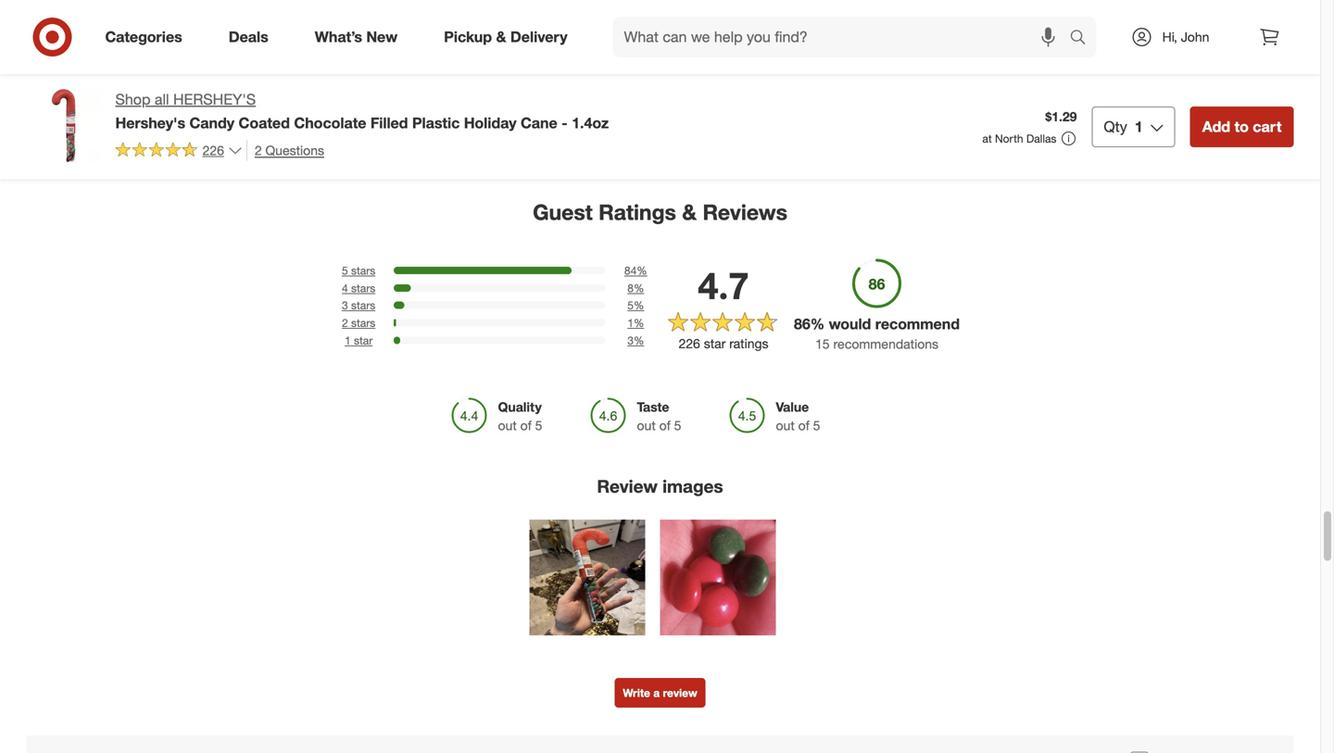 Task type: locate. For each thing, give the bounding box(es) containing it.
holiday inside shop all hershey's hershey's candy coated chocolate filled plastic holiday cane - 1.4oz
[[464, 114, 517, 132]]

guest review image 1 of 2, zoom in image
[[530, 520, 645, 636]]

strength
[[416, 23, 465, 39]]

quest
[[227, 7, 261, 23]]

stars for 3 stars
[[351, 298, 375, 312]]

226 link
[[115, 140, 243, 162]]

nutrition
[[265, 7, 314, 23]]

stars up the 1 star
[[351, 316, 375, 330]]

0 vertical spatial candy
[[1261, 39, 1299, 56]]

holiday left "box"
[[857, 23, 900, 39]]

what's new
[[315, 28, 398, 46]]

ratings
[[729, 335, 769, 351]]

2 horizontal spatial holiday
[[1214, 39, 1258, 56]]

cart
[[1253, 118, 1282, 136]]

of for value
[[798, 417, 810, 434]]

holiday down kisses
[[1214, 39, 1258, 56]]

rescue
[[605, 23, 648, 39]]

chocolate inside shop all hershey's hershey's candy coated chocolate filled plastic holiday cane - 1.4oz
[[294, 114, 366, 132]]

star
[[354, 333, 373, 347], [704, 335, 726, 351]]

4.6oz
[[794, 39, 825, 56]]

shop all hershey's hershey's candy coated chocolate filled plastic holiday cane - 1.4oz
[[115, 90, 609, 132]]

write a review button
[[615, 678, 706, 708]]

taste
[[637, 399, 669, 415]]

1 horizontal spatial holiday
[[857, 23, 900, 39]]

at
[[983, 131, 992, 145]]

hershey's
[[1172, 7, 1230, 23], [115, 114, 185, 132]]

3 out from the left
[[776, 417, 795, 434]]

% down the 84 % on the left of the page
[[634, 281, 644, 295]]

2 horizontal spatial out
[[776, 417, 795, 434]]

- right cane
[[562, 114, 568, 132]]

candy down 'hershey's'
[[190, 114, 234, 132]]

2 up the 1 star
[[342, 316, 348, 330]]

2 of from the left
[[659, 417, 671, 434]]

% up 15
[[811, 315, 825, 333]]

1 out from the left
[[498, 417, 517, 434]]

1 of from the left
[[520, 417, 532, 434]]

qty
[[1104, 118, 1127, 136]]

3 down 1 %
[[628, 333, 634, 347]]

% down 1 %
[[634, 333, 644, 347]]

0 horizontal spatial &
[[496, 28, 506, 46]]

of down value
[[798, 417, 810, 434]]

out down value
[[776, 417, 795, 434]]

- inside spearmint regular strength - 0.49oz sponsored
[[469, 23, 474, 39]]

1 horizontal spatial chocolate
[[794, 23, 853, 39]]

holiday
[[857, 23, 900, 39], [1214, 39, 1258, 56], [464, 114, 517, 132]]

1 stars from the top
[[351, 264, 375, 277]]

0 vertical spatial 226
[[202, 142, 224, 158]]

- left 4ct
[[324, 39, 329, 56]]

hi, john
[[1162, 29, 1210, 45]]

cane
[[521, 114, 558, 132]]

sponsored inside nicorette 4mg stop smoking aid nicotine gum - fruit chill - 160ct sponsored
[[38, 56, 92, 69]]

1 vertical spatial chocolate
[[294, 114, 366, 132]]

0 horizontal spatial 1
[[345, 333, 351, 347]]

5 down 15
[[813, 417, 820, 434]]

out inside the taste out of 5
[[637, 417, 656, 434]]

- inside ferrero rocher collection chocolate holiday box - 4.6oz sponsored
[[930, 23, 935, 39]]

5
[[342, 264, 348, 277], [628, 298, 634, 312], [535, 417, 542, 434], [674, 417, 681, 434], [813, 417, 820, 434]]

% for 84
[[637, 264, 647, 277]]

categories
[[105, 28, 182, 46]]

5 inside quality out of 5
[[535, 417, 542, 434]]

kisses
[[1233, 7, 1271, 23]]

1 horizontal spatial 3
[[628, 333, 634, 347]]

15
[[815, 336, 830, 352]]

star down 2 stars
[[354, 333, 373, 347]]

out inside quality out of 5
[[498, 417, 517, 434]]

of inside the taste out of 5
[[659, 417, 671, 434]]

recommendations
[[833, 336, 939, 352]]

of inside quality out of 5
[[520, 417, 532, 434]]

& right ratings
[[682, 199, 697, 225]]

candy inside hershey's kisses sugar cookie flavored white crème holiday candy - 9oz
[[1261, 39, 1299, 56]]

- left 1ct
[[652, 23, 657, 39]]

star for 226
[[704, 335, 726, 351]]

candy down sugar
[[1261, 39, 1299, 56]]

out inside value out of 5
[[776, 417, 795, 434]]

1 vertical spatial 2
[[342, 316, 348, 330]]

226 down 'hershey's'
[[202, 142, 224, 158]]

taste out of 5
[[637, 399, 681, 434]]

flavored
[[1216, 23, 1266, 39]]

coated inside shop all hershey's hershey's candy coated chocolate filled plastic holiday cane - 1.4oz
[[239, 114, 290, 132]]

out
[[498, 417, 517, 434], [637, 417, 656, 434], [776, 417, 795, 434]]

- right the chill
[[136, 39, 141, 56]]

dallas
[[1027, 131, 1057, 145]]

1 up 3 %
[[628, 316, 634, 330]]

sponsored inside ferrero rocher collection chocolate holiday box - 4.6oz sponsored
[[794, 56, 848, 69]]

holiday left cane
[[464, 114, 517, 132]]

coated up 2 questions link
[[239, 114, 290, 132]]

coated inside "quest nutrition chocolatey peanut coated candies - 4ct"
[[227, 39, 269, 56]]

- right beast
[[1039, 7, 1044, 23]]

% for 5
[[634, 298, 644, 312]]

0 horizontal spatial 2
[[255, 142, 262, 158]]

stars up 4 stars
[[351, 264, 375, 277]]

0 horizontal spatial of
[[520, 417, 532, 434]]

of for quality
[[520, 417, 532, 434]]

a
[[653, 686, 660, 700]]

&
[[496, 28, 506, 46], [682, 199, 697, 225]]

2 out from the left
[[637, 417, 656, 434]]

search
[[1061, 30, 1106, 48]]

-
[[1039, 7, 1044, 23], [469, 23, 474, 39], [652, 23, 657, 39], [930, 23, 935, 39], [1040, 23, 1045, 39], [69, 39, 74, 56], [136, 39, 141, 56], [324, 39, 329, 56], [1303, 39, 1308, 56], [562, 114, 568, 132]]

2 stars
[[342, 316, 375, 330]]

candy inside shop all hershey's hershey's candy coated chocolate filled plastic holiday cane - 1.4oz
[[190, 114, 234, 132]]

new
[[366, 28, 398, 46]]

1 horizontal spatial 2
[[342, 316, 348, 330]]

8
[[628, 281, 634, 295]]

nicotine
[[115, 23, 163, 39]]

out for value out of 5
[[776, 417, 795, 434]]

3 stars from the top
[[351, 298, 375, 312]]

1 vertical spatial candy
[[190, 114, 234, 132]]

226 for 226
[[202, 142, 224, 158]]

1 horizontal spatial 1
[[628, 316, 634, 330]]

0 vertical spatial coated
[[227, 39, 269, 56]]

0 vertical spatial chocolate
[[794, 23, 853, 39]]

coated down quest
[[227, 39, 269, 56]]

search button
[[1061, 17, 1106, 61]]

deals
[[229, 28, 268, 46]]

5 down quality
[[535, 417, 542, 434]]

2 for 2 stars
[[342, 316, 348, 330]]

chocolate inside ferrero rocher collection chocolate holiday box - 4.6oz sponsored
[[794, 23, 853, 39]]

0 horizontal spatial 226
[[202, 142, 224, 158]]

% up 3 %
[[634, 316, 644, 330]]

sponsored down the spearmint
[[416, 39, 470, 53]]

questions
[[265, 142, 324, 158]]

0 horizontal spatial 3
[[342, 298, 348, 312]]

1 horizontal spatial hershey's
[[1172, 7, 1230, 23]]

% up 1 %
[[634, 298, 644, 312]]

4 stars
[[342, 281, 375, 295]]

0 horizontal spatial out
[[498, 417, 517, 434]]

1 vertical spatial hershey's
[[115, 114, 185, 132]]

2 for 2 questions
[[255, 142, 262, 158]]

1 horizontal spatial candy
[[1261, 39, 1299, 56]]

5 inside value out of 5
[[813, 417, 820, 434]]

stars for 2 stars
[[351, 316, 375, 330]]

0 horizontal spatial chocolate
[[294, 114, 366, 132]]

& inside 'link'
[[496, 28, 506, 46]]

1 for %
[[628, 316, 634, 330]]

1 horizontal spatial 226
[[679, 335, 700, 351]]

sponsored inside gumi yum surpise puppy rescue - 1ct sponsored
[[605, 39, 659, 53]]

2 stars from the top
[[351, 281, 375, 295]]

3 of from the left
[[798, 417, 810, 434]]

5 for value out of 5
[[813, 417, 820, 434]]

of down quality
[[520, 417, 532, 434]]

hershey's
[[173, 90, 256, 108]]

sugar
[[1275, 7, 1309, 23]]

2 left questions
[[255, 142, 262, 158]]

ferrero
[[794, 7, 835, 23]]

of for taste
[[659, 417, 671, 434]]

of
[[520, 417, 532, 434], [659, 417, 671, 434], [798, 417, 810, 434]]

226 right 3 %
[[679, 335, 700, 351]]

- right "box"
[[930, 23, 935, 39]]

add to cart
[[1202, 118, 1282, 136]]

0 horizontal spatial star
[[354, 333, 373, 347]]

sponsored down ferrero
[[794, 56, 848, 69]]

guest review image 2 of 2, zoom in image
[[660, 520, 776, 636]]

2 horizontal spatial of
[[798, 417, 810, 434]]

- right bag
[[1040, 23, 1045, 39]]

halloween
[[1048, 7, 1108, 23]]

plastic
[[412, 114, 460, 132]]

categories link
[[89, 17, 205, 57]]

0 horizontal spatial candy
[[190, 114, 234, 132]]

1ct
[[660, 23, 679, 39]]

1 down 2 stars
[[345, 333, 351, 347]]

0 vertical spatial &
[[496, 28, 506, 46]]

0 horizontal spatial hershey's
[[115, 114, 185, 132]]

3 down 4 at left
[[342, 298, 348, 312]]

would
[[829, 315, 871, 333]]

nicorette
[[38, 7, 91, 23]]

hershey's inside shop all hershey's hershey's candy coated chocolate filled plastic holiday cane - 1.4oz
[[115, 114, 185, 132]]

& down regular at the left of page
[[496, 28, 506, 46]]

regular
[[479, 7, 524, 23]]

1 vertical spatial coated
[[239, 114, 290, 132]]

0 vertical spatial 1
[[1135, 118, 1143, 136]]

5 stars
[[342, 264, 375, 277]]

shop
[[115, 90, 151, 108]]

cookie
[[1172, 23, 1213, 39]]

% up 8 %
[[637, 264, 647, 277]]

hershey's down the 'all'
[[115, 114, 185, 132]]

- left 0.49oz
[[469, 23, 474, 39]]

stars down 5 stars
[[351, 281, 375, 295]]

1 vertical spatial 1
[[628, 316, 634, 330]]

2 vertical spatial 1
[[345, 333, 351, 347]]

hershey's up 'john'
[[1172, 7, 1230, 23]]

5 for quality out of 5
[[535, 417, 542, 434]]

out down 'taste'
[[637, 417, 656, 434]]

2 horizontal spatial 1
[[1135, 118, 1143, 136]]

0 horizontal spatial holiday
[[464, 114, 517, 132]]

5 down 8
[[628, 298, 634, 312]]

- left the fruit
[[69, 39, 74, 56]]

of inside value out of 5
[[798, 417, 810, 434]]

0 vertical spatial 3
[[342, 298, 348, 312]]

2 inside 2 questions link
[[255, 142, 262, 158]]

1 for star
[[345, 333, 351, 347]]

nicorette 4mg stop smoking aid nicotine gum - fruit chill - 160ct sponsored
[[38, 7, 177, 69]]

1 horizontal spatial of
[[659, 417, 671, 434]]

1
[[1135, 118, 1143, 136], [628, 316, 634, 330], [345, 333, 351, 347]]

of down 'taste'
[[659, 417, 671, 434]]

1 vertical spatial &
[[682, 199, 697, 225]]

4 stars from the top
[[351, 316, 375, 330]]

coated
[[227, 39, 269, 56], [239, 114, 290, 132]]

1 vertical spatial 3
[[628, 333, 634, 347]]

1 right qty
[[1135, 118, 1143, 136]]

- inside gumi yum surpise puppy rescue - 1ct sponsored
[[652, 23, 657, 39]]

5 inside the taste out of 5
[[674, 417, 681, 434]]

0 vertical spatial 2
[[255, 142, 262, 158]]

stars up 2 stars
[[351, 298, 375, 312]]

1 vertical spatial 226
[[679, 335, 700, 351]]

1 horizontal spatial star
[[704, 335, 726, 351]]

226 inside 226 link
[[202, 142, 224, 158]]

sponsored down smoking
[[38, 56, 92, 69]]

peanut
[[296, 23, 337, 39]]

% inside 86 % would recommend 15 recommendations
[[811, 315, 825, 333]]

5 up images
[[674, 417, 681, 434]]

- down sugar
[[1303, 39, 1308, 56]]

sponsored down gumi on the top
[[605, 39, 659, 53]]

out down quality
[[498, 417, 517, 434]]

quest nutrition chocolatey peanut coated candies - 4ct
[[227, 7, 351, 56]]

0 vertical spatial hershey's
[[1172, 7, 1230, 23]]

1 horizontal spatial out
[[637, 417, 656, 434]]

john
[[1181, 29, 1210, 45]]

star left ratings
[[704, 335, 726, 351]]



Task type: vqa. For each thing, say whether or not it's contained in the screenshot.
Plastic
yes



Task type: describe. For each thing, give the bounding box(es) containing it.
% for 86
[[811, 315, 825, 333]]

bars
[[983, 23, 1009, 39]]

84 %
[[624, 264, 647, 277]]

collection
[[885, 7, 943, 23]]

4ct
[[333, 39, 351, 56]]

4.7
[[698, 263, 749, 308]]

surpise
[[668, 7, 712, 23]]

5 up 4 at left
[[342, 264, 348, 277]]

3 for 3 stars
[[342, 298, 348, 312]]

pickup
[[444, 28, 492, 46]]

box
[[904, 23, 927, 39]]

- inside shop all hershey's hershey's candy coated chocolate filled plastic holiday cane - 1.4oz
[[562, 114, 568, 132]]

fruit
[[78, 39, 104, 56]]

add to cart button
[[1190, 106, 1294, 147]]

5 %
[[628, 298, 644, 312]]

images
[[663, 476, 723, 497]]

hershey's kisses sugar cookie flavored white crème holiday candy - 9oz
[[1172, 7, 1309, 72]]

3 for 3 %
[[628, 333, 634, 347]]

aid
[[92, 23, 111, 39]]

86 % would recommend 15 recommendations
[[794, 315, 960, 352]]

quality out of 5
[[498, 399, 542, 434]]

holiday inside hershey's kisses sugar cookie flavored white crème holiday candy - 9oz
[[1214, 39, 1258, 56]]

226 for 226 star ratings
[[679, 335, 700, 351]]

white
[[1270, 23, 1303, 39]]

mr beast - halloween bars bag - 35ct/1.23oz link
[[983, 0, 1135, 53]]

ferrero rocher collection chocolate holiday box - 4.6oz sponsored
[[794, 7, 943, 69]]

% for 1
[[634, 316, 644, 330]]

hershey's inside hershey's kisses sugar cookie flavored white crème holiday candy - 9oz
[[1172, 7, 1230, 23]]

spearmint
[[416, 7, 476, 23]]

mr beast - halloween bars bag - 35ct/1.23oz
[[983, 7, 1117, 39]]

all
[[155, 90, 169, 108]]

hi,
[[1162, 29, 1178, 45]]

gumi
[[605, 7, 636, 23]]

crème
[[1172, 39, 1211, 56]]

chocolatey
[[227, 23, 293, 39]]

With photos checkbox
[[1131, 752, 1149, 753]]

north
[[995, 131, 1023, 145]]

stars for 5 stars
[[351, 264, 375, 277]]

guest ratings & reviews
[[533, 199, 788, 225]]

puppy
[[716, 7, 753, 23]]

2 questions link
[[246, 140, 324, 161]]

8 %
[[628, 281, 644, 295]]

gumi yum surpise puppy rescue - 1ct sponsored
[[605, 7, 753, 53]]

5 for taste out of 5
[[674, 417, 681, 434]]

- inside hershey's kisses sugar cookie flavored white crème holiday candy - 9oz
[[1303, 39, 1308, 56]]

quality
[[498, 399, 542, 415]]

what's new link
[[299, 17, 421, 57]]

- inside "quest nutrition chocolatey peanut coated candies - 4ct"
[[324, 39, 329, 56]]

what's
[[315, 28, 362, 46]]

value out of 5
[[776, 399, 820, 434]]

value
[[776, 399, 809, 415]]

chill
[[107, 39, 133, 56]]

gum
[[38, 39, 66, 56]]

image of hershey's candy coated chocolate filled plastic holiday cane - 1.4oz image
[[26, 89, 101, 163]]

$1.29
[[1045, 108, 1077, 125]]

guest
[[533, 199, 593, 225]]

filled
[[371, 114, 408, 132]]

recommend
[[875, 315, 960, 333]]

star for 1
[[354, 333, 373, 347]]

yum
[[639, 7, 665, 23]]

4
[[342, 281, 348, 295]]

add
[[1202, 118, 1231, 136]]

226 star ratings
[[679, 335, 769, 351]]

% for 3
[[634, 333, 644, 347]]

reviews
[[703, 199, 788, 225]]

sponsored inside spearmint regular strength - 0.49oz sponsored
[[416, 39, 470, 53]]

pickup & delivery link
[[428, 17, 591, 57]]

84
[[624, 264, 637, 277]]

write a review
[[623, 686, 697, 700]]

160ct
[[145, 39, 177, 56]]

2 questions
[[255, 142, 324, 158]]

9oz
[[1172, 56, 1192, 72]]

write
[[623, 686, 650, 700]]

stop
[[124, 7, 151, 23]]

stars for 4 stars
[[351, 281, 375, 295]]

1 horizontal spatial &
[[682, 199, 697, 225]]

1.4oz
[[572, 114, 609, 132]]

at north dallas
[[983, 131, 1057, 145]]

delivery
[[510, 28, 568, 46]]

spearmint regular strength - 0.49oz sponsored
[[416, 7, 524, 53]]

out for taste out of 5
[[637, 417, 656, 434]]

out for quality out of 5
[[498, 417, 517, 434]]

to
[[1235, 118, 1249, 136]]

rocher
[[839, 7, 881, 23]]

35ct/1.23oz
[[1048, 23, 1117, 39]]

qty 1
[[1104, 118, 1143, 136]]

pickup & delivery
[[444, 28, 568, 46]]

deals link
[[213, 17, 292, 57]]

review
[[597, 476, 658, 497]]

bag
[[1013, 23, 1036, 39]]

candies
[[273, 39, 320, 56]]

holiday inside ferrero rocher collection chocolate holiday box - 4.6oz sponsored
[[857, 23, 900, 39]]

What can we help you find? suggestions appear below search field
[[613, 17, 1074, 57]]

ratings
[[599, 199, 676, 225]]

% for 8
[[634, 281, 644, 295]]

4mg
[[94, 7, 120, 23]]

hershey's kisses sugar cookie flavored white crème holiday candy - 9oz link
[[1172, 0, 1324, 72]]



